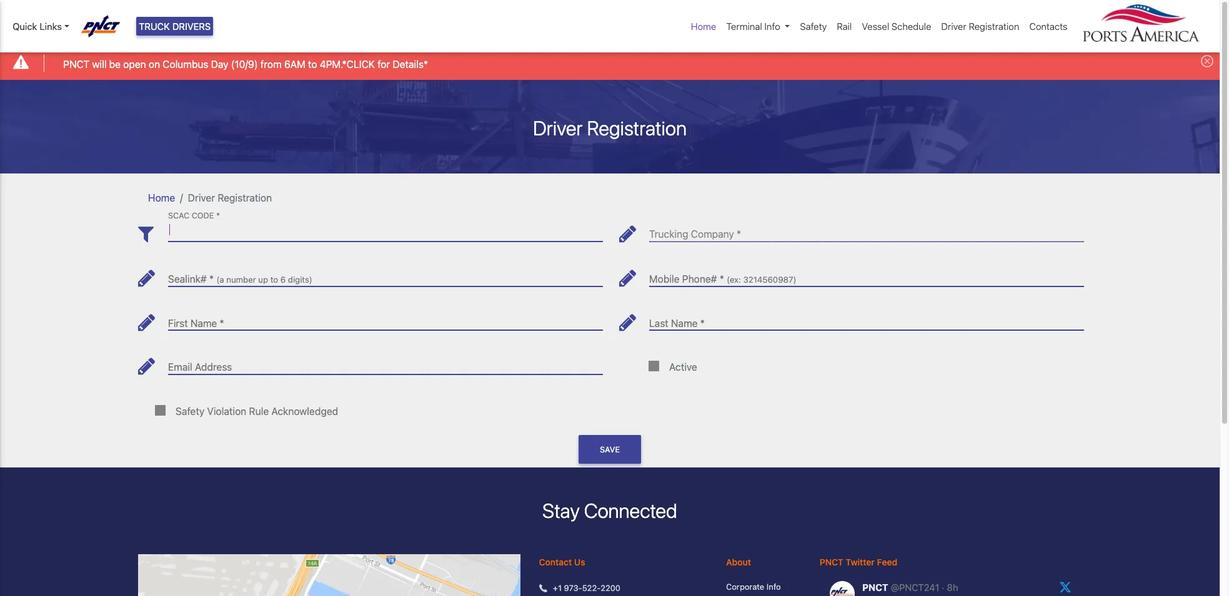 Task type: vqa. For each thing, say whether or not it's contained in the screenshot.
Quick Lookup
no



Task type: describe. For each thing, give the bounding box(es) containing it.
details*
[[393, 58, 428, 70]]

522-
[[582, 584, 601, 594]]

terminal info link
[[722, 14, 795, 38]]

contacts link
[[1025, 14, 1073, 38]]

name for first
[[190, 318, 217, 329]]

save
[[600, 445, 620, 455]]

pnct will be open on columbus day (10/9) from 6am to 4pm.*click for details* link
[[63, 57, 428, 72]]

number
[[226, 275, 256, 285]]

name for last
[[671, 318, 698, 329]]

truck
[[139, 21, 170, 32]]

0 vertical spatial registration
[[969, 21, 1020, 32]]

contact us
[[539, 557, 585, 568]]

email address
[[168, 362, 232, 373]]

pnct will be open on columbus day (10/9) from 6am to 4pm.*click for details*
[[63, 58, 428, 70]]

first
[[168, 318, 188, 329]]

to inside alert
[[308, 58, 317, 70]]

us
[[574, 557, 585, 568]]

violation
[[207, 406, 246, 417]]

truck drivers
[[139, 21, 211, 32]]

twitter
[[846, 557, 875, 568]]

day
[[211, 58, 229, 70]]

contacts
[[1030, 21, 1068, 32]]

digits)
[[288, 275, 312, 285]]

connected
[[584, 500, 677, 523]]

driver registration inside driver registration link
[[942, 21, 1020, 32]]

phone#
[[682, 274, 717, 285]]

* for first name *
[[220, 318, 224, 329]]

2 vertical spatial driver registration
[[188, 192, 272, 204]]

(ex:
[[727, 275, 741, 285]]

0 vertical spatial home link
[[686, 14, 722, 38]]

vessel schedule link
[[857, 14, 937, 38]]

safety for safety
[[800, 21, 827, 32]]

truck drivers link
[[136, 17, 213, 36]]

to inside sealink# * (a number up to 6 digits)
[[270, 275, 278, 285]]

stay
[[543, 500, 580, 523]]

scac code *
[[168, 212, 220, 221]]

will
[[92, 58, 107, 70]]

3214560987)
[[744, 275, 797, 285]]

info for corporate info
[[767, 582, 781, 592]]

safety link
[[795, 14, 832, 38]]

First Name * text field
[[168, 308, 603, 331]]

feed
[[877, 557, 898, 568]]

quick links
[[13, 21, 62, 32]]

0 horizontal spatial registration
[[218, 192, 272, 204]]

safety violation rule acknowledged
[[176, 406, 338, 417]]

close image
[[1201, 55, 1214, 68]]

links
[[40, 21, 62, 32]]

company
[[691, 229, 734, 240]]

last
[[649, 318, 669, 329]]

pnct for pnct will be open on columbus day (10/9) from 6am to 4pm.*click for details*
[[63, 58, 89, 70]]

corporate info
[[726, 582, 781, 592]]

Last Name * text field
[[649, 308, 1084, 331]]

scac
[[168, 212, 189, 221]]

be
[[109, 58, 121, 70]]

pnct for pnct twitter feed
[[820, 557, 844, 568]]

save button
[[579, 436, 641, 465]]

rule
[[249, 406, 269, 417]]



Task type: locate. For each thing, give the bounding box(es) containing it.
corporate
[[726, 582, 765, 592]]

1 horizontal spatial home link
[[686, 14, 722, 38]]

(10/9)
[[231, 58, 258, 70]]

1 name from the left
[[190, 318, 217, 329]]

0 vertical spatial info
[[765, 21, 781, 32]]

corporate info link
[[726, 582, 801, 594]]

name right first
[[190, 318, 217, 329]]

0 vertical spatial safety
[[800, 21, 827, 32]]

vessel schedule
[[862, 21, 932, 32]]

+1 973-522-2200 link
[[553, 583, 621, 595]]

first name *
[[168, 318, 224, 329]]

safety left rail
[[800, 21, 827, 32]]

Trucking Company * text field
[[649, 219, 1084, 242]]

mobile phone# * (ex: 3214560987)
[[649, 274, 797, 285]]

trucking
[[649, 229, 689, 240]]

sealink#
[[168, 274, 207, 285]]

email
[[168, 362, 192, 373]]

1 vertical spatial pnct
[[820, 557, 844, 568]]

* right the code on the left of page
[[216, 212, 220, 221]]

SCAC CODE * search field
[[168, 219, 603, 242]]

0 horizontal spatial home
[[148, 192, 175, 204]]

home left terminal
[[691, 21, 717, 32]]

1 horizontal spatial pnct
[[820, 557, 844, 568]]

pnct twitter feed
[[820, 557, 898, 568]]

* for mobile phone# * (ex: 3214560987)
[[720, 274, 724, 285]]

contact
[[539, 557, 572, 568]]

pnct left twitter in the bottom of the page
[[820, 557, 844, 568]]

from
[[261, 58, 282, 70]]

0 horizontal spatial safety
[[176, 406, 205, 417]]

home link
[[686, 14, 722, 38], [148, 192, 175, 204]]

1 horizontal spatial driver registration
[[533, 116, 687, 140]]

1 vertical spatial info
[[767, 582, 781, 592]]

0 vertical spatial to
[[308, 58, 317, 70]]

1 vertical spatial registration
[[587, 116, 687, 140]]

rail link
[[832, 14, 857, 38]]

home up scac
[[148, 192, 175, 204]]

(a
[[216, 275, 224, 285]]

0 vertical spatial driver registration
[[942, 21, 1020, 32]]

address
[[195, 362, 232, 373]]

safety for safety violation rule acknowledged
[[176, 406, 205, 417]]

Email Address text field
[[168, 352, 603, 375]]

info
[[765, 21, 781, 32], [767, 582, 781, 592]]

1 horizontal spatial name
[[671, 318, 698, 329]]

6am
[[284, 58, 305, 70]]

1 vertical spatial driver registration
[[533, 116, 687, 140]]

pnct
[[63, 58, 89, 70], [820, 557, 844, 568]]

* for scac code *
[[216, 212, 220, 221]]

safety
[[800, 21, 827, 32], [176, 406, 205, 417]]

1 horizontal spatial driver
[[533, 116, 583, 140]]

6
[[281, 275, 286, 285]]

stay connected
[[543, 500, 677, 523]]

schedule
[[892, 21, 932, 32]]

on
[[149, 58, 160, 70]]

0 horizontal spatial pnct
[[63, 58, 89, 70]]

0 vertical spatial pnct
[[63, 58, 89, 70]]

None text field
[[168, 264, 603, 287], [649, 264, 1084, 287], [168, 264, 603, 287], [649, 264, 1084, 287]]

2 horizontal spatial driver registration
[[942, 21, 1020, 32]]

drivers
[[172, 21, 211, 32]]

trucking company *
[[649, 229, 741, 240]]

973-
[[564, 584, 582, 594]]

home link up scac
[[148, 192, 175, 204]]

info for terminal info
[[765, 21, 781, 32]]

driver registration link
[[937, 14, 1025, 38]]

0 vertical spatial driver
[[942, 21, 967, 32]]

*
[[216, 212, 220, 221], [737, 229, 741, 240], [209, 274, 214, 285], [720, 274, 724, 285], [220, 318, 224, 329], [700, 318, 705, 329]]

2 name from the left
[[671, 318, 698, 329]]

1 vertical spatial to
[[270, 275, 278, 285]]

0 horizontal spatial home link
[[148, 192, 175, 204]]

terminal
[[727, 21, 762, 32]]

sealink# * (a number up to 6 digits)
[[168, 274, 312, 285]]

name right last at the right bottom
[[671, 318, 698, 329]]

last name *
[[649, 318, 705, 329]]

0 horizontal spatial name
[[190, 318, 217, 329]]

home
[[691, 21, 717, 32], [148, 192, 175, 204]]

2 horizontal spatial registration
[[969, 21, 1020, 32]]

pnct will be open on columbus day (10/9) from 6am to 4pm.*click for details* alert
[[0, 46, 1220, 80]]

+1
[[553, 584, 562, 594]]

driver registration
[[942, 21, 1020, 32], [533, 116, 687, 140], [188, 192, 272, 204]]

quick
[[13, 21, 37, 32]]

* left (ex:
[[720, 274, 724, 285]]

* left (a
[[209, 274, 214, 285]]

terminal info
[[727, 21, 781, 32]]

about
[[726, 557, 751, 568]]

to left 6
[[270, 275, 278, 285]]

open
[[123, 58, 146, 70]]

name
[[190, 318, 217, 329], [671, 318, 698, 329]]

2 horizontal spatial driver
[[942, 21, 967, 32]]

home link left terminal
[[686, 14, 722, 38]]

4pm.*click
[[320, 58, 375, 70]]

to
[[308, 58, 317, 70], [270, 275, 278, 285]]

1 vertical spatial home
[[148, 192, 175, 204]]

acknowledged
[[271, 406, 338, 417]]

rail
[[837, 21, 852, 32]]

2 vertical spatial registration
[[218, 192, 272, 204]]

1 horizontal spatial safety
[[800, 21, 827, 32]]

mobile
[[649, 274, 680, 285]]

1 vertical spatial safety
[[176, 406, 205, 417]]

2 vertical spatial driver
[[188, 192, 215, 204]]

0 horizontal spatial to
[[270, 275, 278, 285]]

0 horizontal spatial driver
[[188, 192, 215, 204]]

registration
[[969, 21, 1020, 32], [587, 116, 687, 140], [218, 192, 272, 204]]

active
[[669, 362, 697, 373]]

pnct left will
[[63, 58, 89, 70]]

safety left violation
[[176, 406, 205, 417]]

1 horizontal spatial to
[[308, 58, 317, 70]]

0 horizontal spatial driver registration
[[188, 192, 272, 204]]

1 horizontal spatial registration
[[587, 116, 687, 140]]

* for last name *
[[700, 318, 705, 329]]

0 vertical spatial home
[[691, 21, 717, 32]]

info right terminal
[[765, 21, 781, 32]]

code
[[192, 212, 214, 221]]

info right corporate
[[767, 582, 781, 592]]

to right 6am
[[308, 58, 317, 70]]

up
[[258, 275, 268, 285]]

* down (a
[[220, 318, 224, 329]]

quick links link
[[13, 19, 69, 33]]

2200
[[601, 584, 621, 594]]

for
[[378, 58, 390, 70]]

* right 'company'
[[737, 229, 741, 240]]

+1 973-522-2200
[[553, 584, 621, 594]]

driver
[[942, 21, 967, 32], [533, 116, 583, 140], [188, 192, 215, 204]]

vessel
[[862, 21, 890, 32]]

1 vertical spatial driver
[[533, 116, 583, 140]]

pnct inside alert
[[63, 58, 89, 70]]

columbus
[[163, 58, 208, 70]]

* right last at the right bottom
[[700, 318, 705, 329]]

1 horizontal spatial home
[[691, 21, 717, 32]]

1 vertical spatial home link
[[148, 192, 175, 204]]

* for trucking company *
[[737, 229, 741, 240]]



